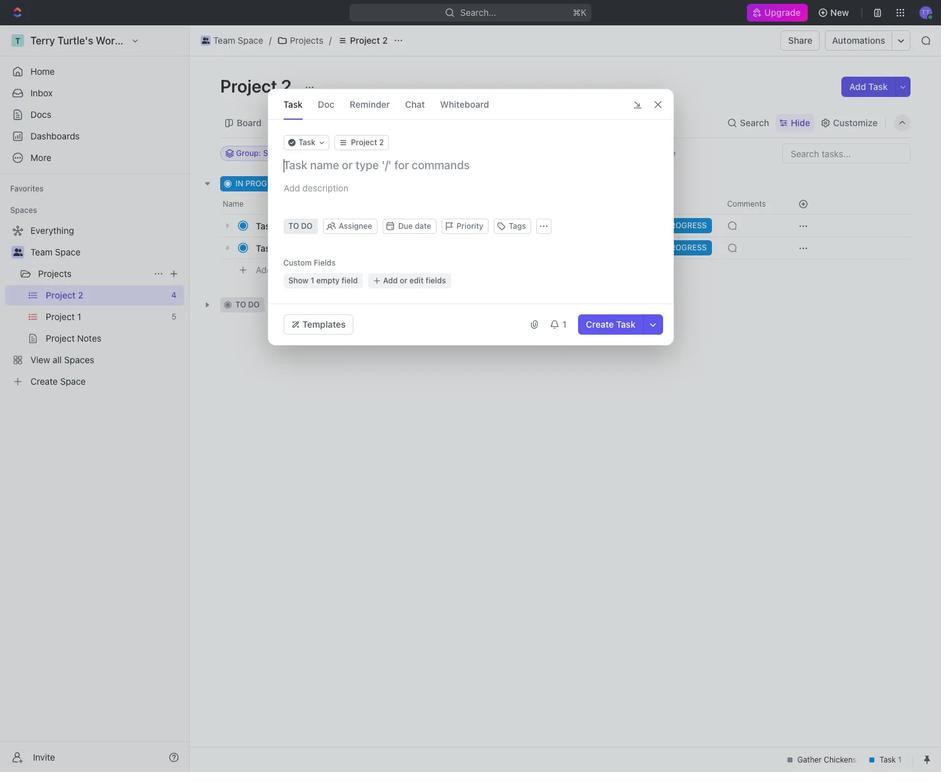 Task type: describe. For each thing, give the bounding box(es) containing it.
priority button
[[441, 219, 488, 234]]

assignee button
[[324, 221, 377, 232]]

dashboards link
[[5, 126, 184, 147]]

task up "list"
[[283, 99, 303, 109]]

0 vertical spatial project 2
[[350, 35, 388, 46]]

1 vertical spatial projects link
[[38, 264, 148, 284]]

0 horizontal spatial to do
[[235, 300, 260, 310]]

task button
[[283, 89, 303, 119]]

0 vertical spatial projects
[[290, 35, 323, 46]]

tags button
[[494, 219, 531, 234]]

0 vertical spatial add task button
[[842, 77, 895, 97]]

priority button
[[441, 219, 488, 234]]

in progress
[[235, 179, 287, 188]]

0 vertical spatial team space link
[[197, 33, 266, 48]]

add or edit fields
[[383, 276, 446, 286]]

calendar
[[324, 117, 361, 128]]

in
[[235, 179, 243, 188]]

to do button
[[283, 219, 318, 234]]

add down task 2
[[256, 264, 272, 275]]

new button
[[813, 3, 857, 23]]

doc
[[318, 99, 334, 109]]

date
[[415, 221, 431, 231]]

progress
[[245, 179, 287, 188]]

templates
[[302, 319, 346, 330]]

docs link
[[5, 105, 184, 125]]

board link
[[234, 114, 262, 132]]

search button
[[723, 114, 773, 132]]

whiteboard button
[[440, 89, 489, 119]]

0 vertical spatial space
[[238, 35, 263, 46]]

1 right show
[[311, 276, 314, 286]]

task 2
[[256, 243, 283, 254]]

field
[[342, 276, 358, 286]]

tags
[[509, 221, 526, 231]]

1 vertical spatial 1 button
[[545, 315, 573, 335]]

upgrade link
[[747, 4, 808, 22]]

add up assignee dropdown button
[[341, 179, 356, 188]]

chat
[[405, 99, 425, 109]]

search...
[[460, 7, 496, 18]]

to inside dropdown button
[[288, 221, 299, 231]]

gantt link
[[428, 114, 454, 132]]

empty
[[316, 276, 340, 286]]

task inside dropdown button
[[299, 138, 315, 147]]

hide inside dropdown button
[[791, 117, 810, 128]]

user group image
[[13, 249, 23, 256]]

team inside tree
[[30, 247, 53, 258]]

add inside button
[[383, 276, 398, 286]]

task 1
[[256, 221, 282, 231]]

user group image
[[202, 37, 210, 44]]

share button
[[781, 30, 820, 51]]

1 right "task 1"
[[296, 221, 300, 230]]

1 vertical spatial to
[[235, 300, 246, 310]]

0 vertical spatial add task
[[849, 81, 888, 92]]

task down "task 1"
[[256, 243, 275, 254]]

1 left to do dropdown button
[[277, 221, 282, 231]]

show
[[288, 276, 309, 286]]

templates button
[[283, 315, 353, 335]]

reminder button
[[350, 89, 390, 119]]

doc button
[[318, 89, 334, 119]]

table
[[385, 117, 408, 128]]

home link
[[5, 62, 184, 82]]

due date
[[398, 221, 431, 231]]

custom
[[283, 258, 312, 268]]

dialog containing task
[[267, 89, 674, 346]]

custom fields
[[283, 258, 336, 268]]

0 horizontal spatial project
[[220, 76, 277, 96]]

favorites
[[10, 184, 44, 194]]

team space link inside tree
[[30, 242, 181, 263]]

2 / from the left
[[329, 35, 332, 46]]

0 vertical spatial team
[[213, 35, 235, 46]]

invite
[[33, 752, 55, 763]]



Task type: locate. For each thing, give the bounding box(es) containing it.
0 vertical spatial 1 button
[[284, 220, 302, 232]]

fields
[[426, 276, 446, 286]]

automations button
[[826, 31, 892, 50]]

0 horizontal spatial add task
[[256, 264, 293, 275]]

customize
[[833, 117, 878, 128]]

tags button
[[494, 219, 531, 234]]

gantt
[[431, 117, 454, 128]]

add task button up assignee
[[326, 176, 380, 192]]

team right user group icon
[[213, 35, 235, 46]]

1 vertical spatial add task button
[[326, 176, 380, 192]]

/
[[269, 35, 272, 46], [329, 35, 332, 46]]

team right user group image
[[30, 247, 53, 258]]

home
[[30, 66, 55, 77]]

1 horizontal spatial project
[[350, 35, 380, 46]]

1 button left create
[[545, 315, 573, 335]]

1 vertical spatial project
[[220, 76, 277, 96]]

1 horizontal spatial add task
[[341, 179, 374, 188]]

0 horizontal spatial team space
[[30, 247, 81, 258]]

1 vertical spatial project 2
[[220, 76, 296, 96]]

1 horizontal spatial add task button
[[326, 176, 380, 192]]

1 left create
[[562, 319, 567, 330]]

customize button
[[817, 114, 881, 132]]

do up custom fields
[[301, 221, 313, 231]]

tree inside sidebar navigation
[[5, 221, 184, 392]]

create task button
[[578, 315, 643, 335]]

add task up customize
[[849, 81, 888, 92]]

1 horizontal spatial projects
[[290, 35, 323, 46]]

0 horizontal spatial 1 button
[[284, 220, 302, 232]]

show 1 empty field
[[288, 276, 358, 286]]

due date button
[[383, 219, 436, 234]]

to do inside dropdown button
[[288, 221, 313, 231]]

1 button right "task 1"
[[284, 220, 302, 232]]

1 vertical spatial projects
[[38, 268, 72, 279]]

add task button up customize
[[842, 77, 895, 97]]

create task
[[586, 319, 636, 330]]

new
[[830, 7, 849, 18]]

1 vertical spatial hide
[[659, 148, 676, 158]]

or
[[400, 276, 407, 286]]

1 horizontal spatial /
[[329, 35, 332, 46]]

0 horizontal spatial team space link
[[30, 242, 181, 263]]

add task up assignee
[[341, 179, 374, 188]]

0 vertical spatial hide
[[791, 117, 810, 128]]

2 horizontal spatial add task
[[849, 81, 888, 92]]

to do
[[288, 221, 313, 231], [235, 300, 260, 310]]

project 2
[[350, 35, 388, 46], [220, 76, 296, 96]]

space inside tree
[[55, 247, 81, 258]]

add task button down task 2
[[250, 263, 298, 278]]

0 horizontal spatial /
[[269, 35, 272, 46]]

due
[[398, 221, 413, 231]]

1
[[277, 221, 282, 231], [296, 221, 300, 230], [311, 276, 314, 286], [562, 319, 567, 330]]

projects inside tree
[[38, 268, 72, 279]]

add task
[[849, 81, 888, 92], [341, 179, 374, 188], [256, 264, 293, 275]]

upgrade
[[765, 7, 801, 18]]

0 horizontal spatial team
[[30, 247, 53, 258]]

1 inside dropdown button
[[562, 319, 567, 330]]

tree
[[5, 221, 184, 392]]

1 horizontal spatial team space link
[[197, 33, 266, 48]]

0 vertical spatial team space
[[213, 35, 263, 46]]

inbox link
[[5, 83, 184, 103]]

list
[[285, 117, 300, 128]]

0 horizontal spatial projects link
[[38, 264, 148, 284]]

priority
[[457, 221, 483, 231]]

0 vertical spatial to
[[288, 221, 299, 231]]

task up assignee
[[358, 179, 374, 188]]

search
[[740, 117, 769, 128]]

task down "list"
[[299, 138, 315, 147]]

add
[[849, 81, 866, 92], [341, 179, 356, 188], [256, 264, 272, 275], [383, 276, 398, 286]]

to do down task 2
[[235, 300, 260, 310]]

1 vertical spatial to do
[[235, 300, 260, 310]]

automations
[[832, 35, 885, 46]]

0 vertical spatial projects link
[[274, 33, 327, 48]]

inbox
[[30, 88, 53, 98]]

chat button
[[405, 89, 425, 119]]

to
[[288, 221, 299, 231], [235, 300, 246, 310]]

task up show
[[274, 264, 293, 275]]

1 / from the left
[[269, 35, 272, 46]]

task up customize
[[868, 81, 888, 92]]

1 button
[[284, 220, 302, 232], [545, 315, 573, 335]]

1 horizontal spatial project 2
[[350, 35, 388, 46]]

1 vertical spatial team space
[[30, 247, 81, 258]]

hide button
[[654, 146, 681, 161]]

space right user group icon
[[238, 35, 263, 46]]

1 horizontal spatial team space
[[213, 35, 263, 46]]

Search tasks... text field
[[783, 144, 910, 163]]

docs
[[30, 109, 51, 120]]

hide inside button
[[659, 148, 676, 158]]

⌘k
[[573, 7, 586, 18]]

hide button
[[776, 114, 814, 132]]

task up task 2
[[256, 221, 275, 231]]

project
[[350, 35, 380, 46], [220, 76, 277, 96]]

2 vertical spatial add task
[[256, 264, 293, 275]]

add task down task 2
[[256, 264, 293, 275]]

0 horizontal spatial space
[[55, 247, 81, 258]]

create
[[586, 319, 614, 330]]

1 horizontal spatial projects link
[[274, 33, 327, 48]]

0 horizontal spatial project 2
[[220, 76, 296, 96]]

edit
[[410, 276, 424, 286]]

project 2 link
[[334, 33, 391, 48]]

list link
[[283, 114, 300, 132]]

1 horizontal spatial team
[[213, 35, 235, 46]]

task right create
[[616, 319, 636, 330]]

team space right user group icon
[[213, 35, 263, 46]]

2
[[382, 35, 388, 46], [281, 76, 292, 96], [301, 179, 306, 188], [277, 243, 283, 254], [274, 300, 279, 310]]

task
[[868, 81, 888, 92], [283, 99, 303, 109], [299, 138, 315, 147], [358, 179, 374, 188], [256, 221, 275, 231], [256, 243, 275, 254], [274, 264, 293, 275], [616, 319, 636, 330]]

1 horizontal spatial to do
[[288, 221, 313, 231]]

team space right user group image
[[30, 247, 81, 258]]

0 horizontal spatial projects
[[38, 268, 72, 279]]

team space inside tree
[[30, 247, 81, 258]]

projects link
[[274, 33, 327, 48], [38, 264, 148, 284]]

2 horizontal spatial add task button
[[842, 77, 895, 97]]

0 horizontal spatial to
[[235, 300, 246, 310]]

1 vertical spatial team space link
[[30, 242, 181, 263]]

0 horizontal spatial hide
[[659, 148, 676, 158]]

to do right "task 1"
[[288, 221, 313, 231]]

assignee
[[339, 221, 372, 231]]

1 vertical spatial do
[[248, 300, 260, 310]]

space
[[238, 35, 263, 46], [55, 247, 81, 258]]

1 vertical spatial space
[[55, 247, 81, 258]]

table link
[[382, 114, 408, 132]]

do
[[301, 221, 313, 231], [248, 300, 260, 310]]

task 2 link
[[253, 239, 440, 257]]

dashboards
[[30, 131, 80, 142]]

1 button
[[545, 315, 573, 335]]

hide
[[791, 117, 810, 128], [659, 148, 676, 158]]

add up customize
[[849, 81, 866, 92]]

fields
[[314, 258, 336, 268]]

sidebar navigation
[[0, 25, 190, 773]]

Task name or type '/' for commands text field
[[283, 158, 660, 173]]

add or edit fields button
[[368, 274, 451, 289]]

favorites button
[[5, 181, 49, 197]]

team
[[213, 35, 235, 46], [30, 247, 53, 258]]

reminder
[[350, 99, 390, 109]]

add task button
[[842, 77, 895, 97], [326, 176, 380, 192], [250, 263, 298, 278]]

0 vertical spatial to do
[[288, 221, 313, 231]]

0 horizontal spatial add task button
[[250, 263, 298, 278]]

team space
[[213, 35, 263, 46], [30, 247, 81, 258]]

0 vertical spatial project
[[350, 35, 380, 46]]

1 horizontal spatial hide
[[791, 117, 810, 128]]

2 vertical spatial add task button
[[250, 263, 298, 278]]

spaces
[[10, 206, 37, 215]]

1 horizontal spatial to
[[288, 221, 299, 231]]

share
[[788, 35, 813, 46]]

whiteboard
[[440, 99, 489, 109]]

tree containing team space
[[5, 221, 184, 392]]

task button
[[283, 135, 329, 150]]

1 horizontal spatial space
[[238, 35, 263, 46]]

1 horizontal spatial do
[[301, 221, 313, 231]]

0 vertical spatial do
[[301, 221, 313, 231]]

projects
[[290, 35, 323, 46], [38, 268, 72, 279]]

1 vertical spatial add task
[[341, 179, 374, 188]]

0 horizontal spatial do
[[248, 300, 260, 310]]

1 horizontal spatial 1 button
[[545, 315, 573, 335]]

dialog
[[267, 89, 674, 346]]

do down task 2
[[248, 300, 260, 310]]

board
[[237, 117, 262, 128]]

1 vertical spatial team
[[30, 247, 53, 258]]

do inside dropdown button
[[301, 221, 313, 231]]

task inside button
[[616, 319, 636, 330]]

calendar link
[[321, 114, 361, 132]]

space right user group image
[[55, 247, 81, 258]]

add left the or
[[383, 276, 398, 286]]



Task type: vqa. For each thing, say whether or not it's contained in the screenshot.
Search Spaces, Folders, Lists text field
no



